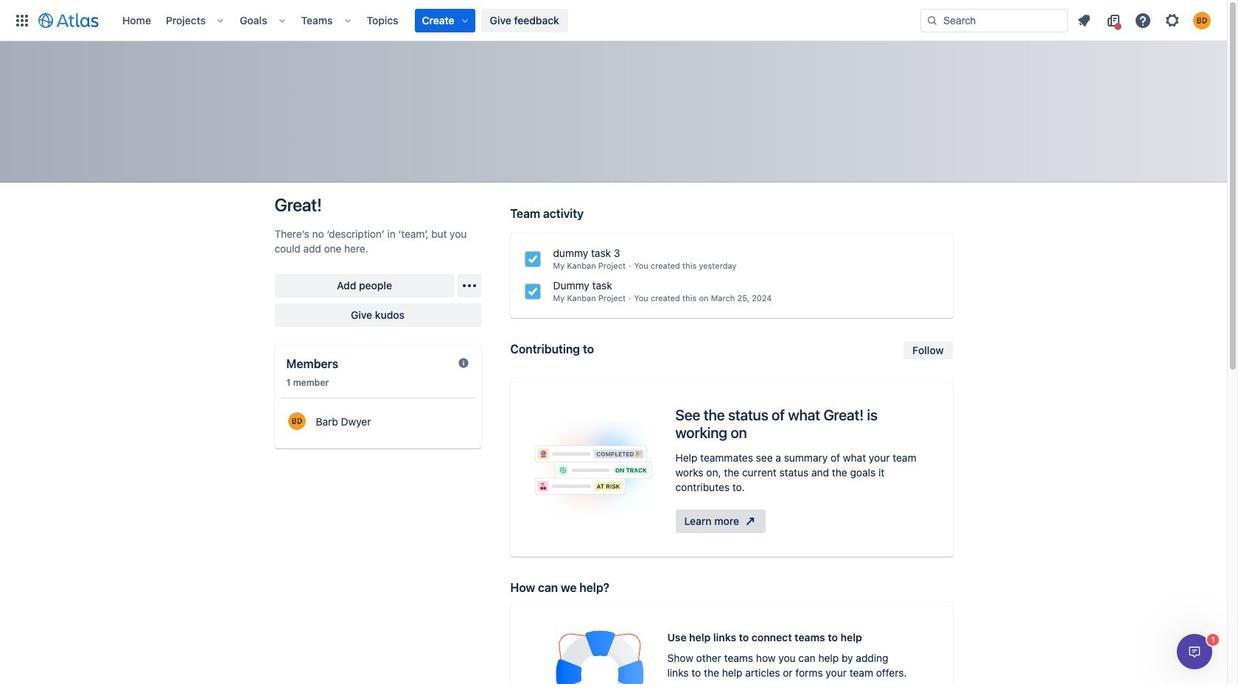 Task type: vqa. For each thing, say whether or not it's contained in the screenshot.
dialog
yes



Task type: describe. For each thing, give the bounding box(es) containing it.
top element
[[9, 0, 921, 41]]

settings image
[[1164, 11, 1182, 29]]



Task type: locate. For each thing, give the bounding box(es) containing it.
dialog
[[1177, 635, 1213, 670]]

banner
[[0, 0, 1228, 41]]

Search field
[[921, 8, 1068, 32]]

help image
[[1135, 11, 1152, 29]]

actions image
[[460, 277, 478, 295]]

switch to... image
[[13, 11, 31, 29]]

search image
[[927, 14, 939, 26]]

None search field
[[921, 8, 1068, 32]]

notifications image
[[1076, 11, 1093, 29]]

account image
[[1194, 11, 1211, 29]]



